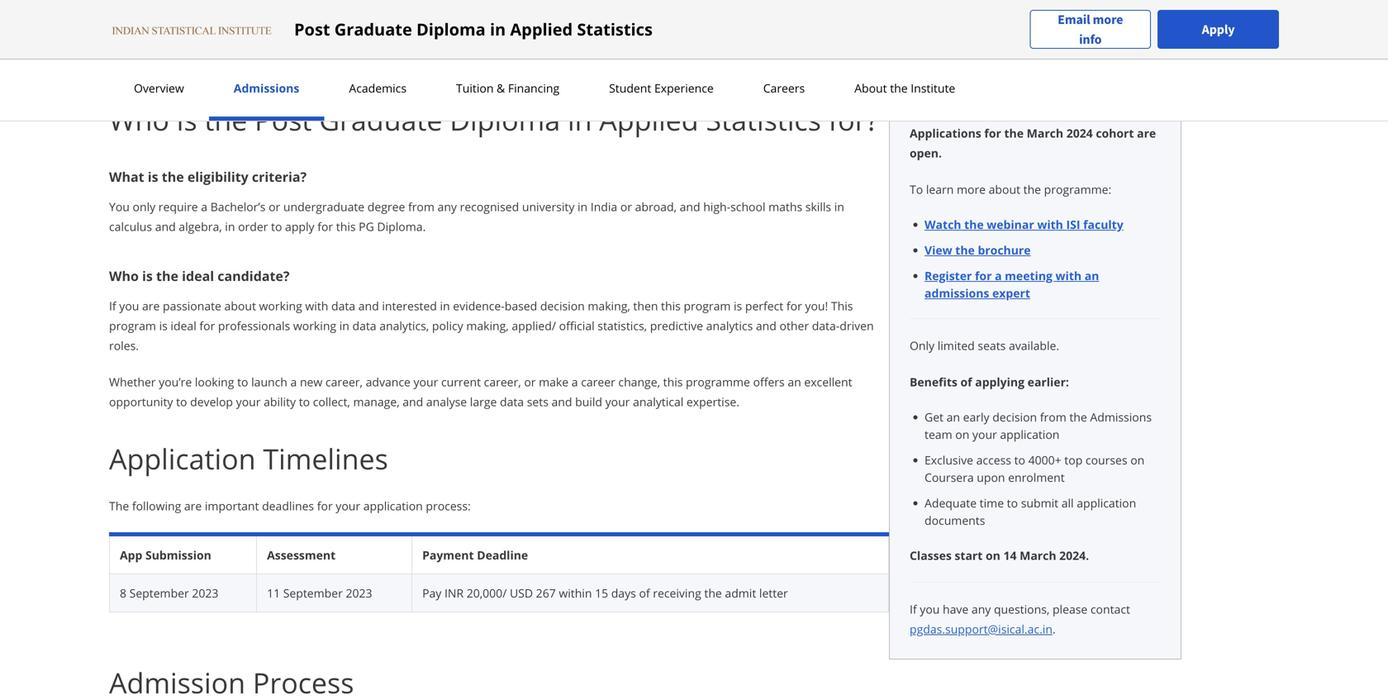 Task type: describe. For each thing, give the bounding box(es) containing it.
0 vertical spatial with
[[1038, 217, 1064, 232]]

for down passionate
[[200, 318, 215, 334]]

require
[[159, 199, 198, 215]]

post graduate diploma in applied statistics
[[294, 18, 653, 41]]

0 horizontal spatial application
[[364, 498, 423, 514]]

your inside get an early decision from the admissions team on your application
[[973, 427, 998, 442]]

classes
[[910, 548, 952, 563]]

get an early decision from the admissions team on your application list item
[[925, 408, 1162, 443]]

0 horizontal spatial or
[[269, 199, 280, 215]]

15
[[595, 585, 609, 601]]

and down advance
[[403, 394, 423, 410]]

this inside whether you're looking to launch a new career, advance your current career, or make a career change, this programme offers an excellent opportunity to develop your ability to collect, manage, and analyse large data sets and build your analytical expertise.
[[664, 374, 683, 390]]

faculty
[[1084, 217, 1124, 232]]

to inside exclusive access to 4000+ top courses on coursera upon enrolment
[[1015, 452, 1026, 468]]

documents
[[925, 513, 986, 528]]

who is the post graduate diploma in applied statistics for?
[[109, 100, 879, 139]]

passionate
[[163, 298, 221, 314]]

decision inside get an early decision from the admissions team on your application
[[993, 409, 1038, 425]]

2 career, from the left
[[484, 374, 521, 390]]

watch
[[925, 217, 962, 232]]

undergraduate
[[283, 199, 365, 215]]

a left 'new'
[[291, 374, 297, 390]]

a inside register for a meeting with an admissions expert
[[995, 268, 1002, 284]]

september for 11
[[283, 585, 343, 601]]

skills
[[806, 199, 832, 215]]

student experience link
[[604, 80, 719, 96]]

pgdas.support@isical.ac.in
[[910, 621, 1053, 637]]

top
[[1065, 452, 1083, 468]]

criteria?
[[252, 168, 307, 186]]

email more info
[[1058, 11, 1124, 48]]

other
[[780, 318, 809, 334]]

are for if you are passionate about working with data and interested in evidence-based decision making, then this program is perfect for you! this program is ideal for professionals working in data analytics, policy making, applied/ official statistics, predictive analytics and other data-driven roles.
[[142, 298, 160, 314]]

email
[[1058, 11, 1091, 28]]

within
[[559, 585, 592, 601]]

ideal inside the if you are passionate about working with data and interested in evidence-based decision making, then this program is perfect for you! this program is ideal for professionals working in data analytics, policy making, applied/ official statistics, predictive analytics and other data-driven roles.
[[171, 318, 197, 334]]

any inside you only require a bachelor's or undergraduate degree from any recognised university in india or abroad, and high-school maths skills in calculus and algebra, in order to apply for this pg diploma.
[[438, 199, 457, 215]]

0 vertical spatial of
[[961, 374, 973, 390]]

a right make
[[572, 374, 578, 390]]

1 vertical spatial program
[[109, 318, 156, 334]]

exclusive access to 4000+ top courses on coursera upon enrolment list item
[[925, 451, 1162, 486]]

upon
[[977, 470, 1006, 485]]

you only require a bachelor's or undergraduate degree from any recognised university in india or abroad, and high-school maths skills in calculus and algebra, in order to apply for this pg diploma.
[[109, 199, 845, 234]]

university
[[522, 199, 575, 215]]

0 vertical spatial working
[[259, 298, 302, 314]]

from inside you only require a bachelor's or undergraduate degree from any recognised university in india or abroad, and high-school maths skills in calculus and algebra, in order to apply for this pg diploma.
[[408, 199, 435, 215]]

applied/
[[512, 318, 556, 334]]

1 horizontal spatial about
[[989, 181, 1021, 197]]

all
[[1062, 495, 1074, 511]]

about inside the if you are passionate about working with data and interested in evidence-based decision making, then this program is perfect for you! this program is ideal for professionals working in data analytics, policy making, applied/ official statistics, predictive analytics and other data-driven roles.
[[224, 298, 256, 314]]

only
[[133, 199, 156, 215]]

offers
[[754, 374, 785, 390]]

info
[[1080, 31, 1102, 48]]

for up other
[[787, 298, 803, 314]]

if you have any questions, please contact pgdas.support@isical.ac.in .
[[910, 601, 1131, 637]]

assessment
[[267, 547, 336, 563]]

opportunity
[[109, 394, 173, 410]]

interested
[[382, 298, 437, 314]]

algebra,
[[179, 219, 222, 234]]

2024.
[[1060, 548, 1090, 563]]

1 vertical spatial data
[[353, 318, 377, 334]]

0 vertical spatial admissions
[[234, 80, 300, 96]]

applications for the march 2024 cohort are open.
[[910, 125, 1157, 161]]

contact
[[1091, 601, 1131, 617]]

view the brochure
[[925, 242, 1031, 258]]

develop
[[190, 394, 233, 410]]

for?
[[829, 100, 879, 139]]

11 september 2023
[[267, 585, 372, 601]]

to down 'new'
[[299, 394, 310, 410]]

application inside adequate time to submit all application documents
[[1077, 495, 1137, 511]]

webinar
[[987, 217, 1035, 232]]

any inside if you have any questions, please contact pgdas.support@isical.ac.in .
[[972, 601, 991, 617]]

apply
[[1203, 21, 1236, 38]]

8
[[120, 585, 126, 601]]

the left admit
[[705, 585, 722, 601]]

0 vertical spatial ideal
[[182, 267, 214, 285]]

admit
[[725, 585, 757, 601]]

1 vertical spatial making,
[[467, 318, 509, 334]]

order
[[238, 219, 268, 234]]

8 september 2023
[[120, 585, 219, 601]]

the down admissions "link"
[[204, 100, 247, 139]]

maths
[[769, 199, 803, 215]]

evidence-
[[453, 298, 505, 314]]

an inside register for a meeting with an admissions expert
[[1085, 268, 1100, 284]]

application timelines
[[109, 439, 388, 478]]

analytical
[[633, 394, 684, 410]]

and down require
[[155, 219, 176, 234]]

pay inr 20,000/ usd 267 within 15 days of receiving the admit letter
[[423, 585, 788, 601]]

tuition
[[456, 80, 494, 96]]

start
[[955, 548, 983, 563]]

1 horizontal spatial making,
[[588, 298, 631, 314]]

eligibility
[[188, 168, 249, 186]]

who for who is the post graduate diploma in applied statistics for?
[[109, 100, 169, 139]]

.
[[1053, 621, 1056, 637]]

and down perfect at the top right of the page
[[756, 318, 777, 334]]

isi
[[1067, 217, 1081, 232]]

list containing watch the webinar with isi faculty
[[917, 216, 1162, 302]]

large
[[470, 394, 497, 410]]

1 horizontal spatial program
[[684, 298, 731, 314]]

what is the eligibility criteria?
[[109, 168, 307, 186]]

1 career, from the left
[[326, 374, 363, 390]]

the up view the brochure link
[[965, 217, 984, 232]]

careers
[[764, 80, 805, 96]]

application inside get an early decision from the admissions team on your application
[[1001, 427, 1060, 442]]

who for who is the ideal candidate?
[[109, 267, 139, 285]]

what
[[109, 168, 144, 186]]

for inside you only require a bachelor's or undergraduate degree from any recognised university in india or abroad, and high-school maths skills in calculus and algebra, in order to apply for this pg diploma.
[[318, 219, 333, 234]]

1 vertical spatial post
[[255, 100, 312, 139]]

for right deadlines
[[317, 498, 333, 514]]

to inside you only require a bachelor's or undergraduate degree from any recognised university in india or abroad, and high-school maths skills in calculus and algebra, in order to apply for this pg diploma.
[[271, 219, 282, 234]]

recognised
[[460, 199, 519, 215]]

academics
[[349, 80, 407, 96]]

looking
[[195, 374, 234, 390]]

experience
[[655, 80, 714, 96]]

1 vertical spatial more
[[957, 181, 986, 197]]

more inside email more info
[[1093, 11, 1124, 28]]

pgdas.support@isical.ac.in link
[[910, 621, 1053, 637]]

from inside get an early decision from the admissions team on your application
[[1041, 409, 1067, 425]]

earlier:
[[1028, 374, 1070, 390]]

register for a meeting with an admissions expert
[[925, 268, 1100, 301]]

this
[[832, 298, 854, 314]]

0 vertical spatial post
[[294, 18, 330, 41]]

app submission
[[120, 547, 212, 563]]

an inside get an early decision from the admissions team on your application
[[947, 409, 961, 425]]

meeting
[[1005, 268, 1053, 284]]

tuition & financing
[[456, 80, 560, 96]]

admissions inside get an early decision from the admissions team on your application
[[1091, 409, 1152, 425]]

and left interested
[[359, 298, 379, 314]]

overview link
[[129, 80, 189, 96]]

analytics,
[[380, 318, 429, 334]]

benefits
[[910, 374, 958, 390]]

current
[[441, 374, 481, 390]]

2023 for 11 september 2023
[[346, 585, 372, 601]]

academics link
[[344, 80, 412, 96]]

if for if you are passionate about working with data and interested in evidence-based decision making, then this program is perfect for you! this program is ideal for professionals working in data analytics, policy making, applied/ official statistics, predictive analytics and other data-driven roles.
[[109, 298, 116, 314]]

you're
[[159, 374, 192, 390]]

benefits of applying earlier:
[[910, 374, 1070, 390]]

1 vertical spatial statistics
[[706, 100, 822, 139]]

your up analyse
[[414, 374, 438, 390]]

career
[[581, 374, 616, 390]]

the up passionate
[[156, 267, 179, 285]]

launch
[[251, 374, 288, 390]]

tuition & financing link
[[451, 80, 565, 96]]



Task type: locate. For each thing, give the bounding box(es) containing it.
1 2023 from the left
[[192, 585, 219, 601]]

financing
[[508, 80, 560, 96]]

0 vertical spatial making,
[[588, 298, 631, 314]]

list
[[917, 216, 1162, 302], [917, 408, 1162, 529]]

is up analytics
[[734, 298, 743, 314]]

career,
[[326, 374, 363, 390], [484, 374, 521, 390]]

application right the all
[[1077, 495, 1137, 511]]

0 horizontal spatial on
[[956, 427, 970, 442]]

1 horizontal spatial if
[[910, 601, 917, 617]]

applied
[[510, 18, 573, 41], [600, 100, 699, 139]]

applied up the financing
[[510, 18, 573, 41]]

then
[[634, 298, 658, 314]]

0 vertical spatial are
[[1138, 125, 1157, 141]]

11
[[267, 585, 280, 601]]

whether
[[109, 374, 156, 390]]

1 vertical spatial from
[[1041, 409, 1067, 425]]

access
[[977, 452, 1012, 468]]

the right view at the top right of the page
[[956, 242, 975, 258]]

in
[[490, 18, 506, 41], [568, 100, 592, 139], [578, 199, 588, 215], [835, 199, 845, 215], [225, 219, 235, 234], [440, 298, 450, 314], [340, 318, 350, 334]]

analyse
[[426, 394, 467, 410]]

1 who from the top
[[109, 100, 169, 139]]

view
[[925, 242, 953, 258]]

to
[[271, 219, 282, 234], [237, 374, 248, 390], [176, 394, 187, 410], [299, 394, 310, 410], [1015, 452, 1026, 468], [1007, 495, 1019, 511]]

based
[[505, 298, 538, 314]]

letter
[[760, 585, 788, 601]]

0 vertical spatial diploma
[[417, 18, 486, 41]]

on right courses
[[1131, 452, 1145, 468]]

is down overview
[[177, 100, 197, 139]]

this inside you only require a bachelor's or undergraduate degree from any recognised university in india or abroad, and high-school maths skills in calculus and algebra, in order to apply for this pg diploma.
[[336, 219, 356, 234]]

a up algebra,
[[201, 199, 208, 215]]

for down undergraduate
[[318, 219, 333, 234]]

career, up the large
[[484, 374, 521, 390]]

0 vertical spatial graduate
[[335, 18, 412, 41]]

diploma up tuition
[[417, 18, 486, 41]]

0 horizontal spatial about
[[224, 298, 256, 314]]

&
[[497, 80, 505, 96]]

0 vertical spatial data
[[331, 298, 356, 314]]

0 horizontal spatial more
[[957, 181, 986, 197]]

on inside exclusive access to 4000+ top courses on coursera upon enrolment
[[1131, 452, 1145, 468]]

4000+
[[1029, 452, 1062, 468]]

are inside the if you are passionate about working with data and interested in evidence-based decision making, then this program is perfect for you! this program is ideal for professionals working in data analytics, policy making, applied/ official statistics, predictive analytics and other data-driven roles.
[[142, 298, 160, 314]]

collect,
[[313, 394, 350, 410]]

making,
[[588, 298, 631, 314], [467, 318, 509, 334]]

with inside the if you are passionate about working with data and interested in evidence-based decision making, then this program is perfect for you! this program is ideal for professionals working in data analytics, policy making, applied/ official statistics, predictive analytics and other data-driven roles.
[[305, 298, 328, 314]]

0 horizontal spatial if
[[109, 298, 116, 314]]

your down early
[[973, 427, 998, 442]]

the up top
[[1070, 409, 1088, 425]]

are right following
[[184, 498, 202, 514]]

indian statistical institute image
[[109, 22, 274, 38]]

2023 for 8 september 2023
[[192, 585, 219, 601]]

if inside if you have any questions, please contact pgdas.support@isical.ac.in .
[[910, 601, 917, 617]]

statistics up student
[[577, 18, 653, 41]]

1 horizontal spatial you
[[920, 601, 940, 617]]

data left sets
[[500, 394, 524, 410]]

graduate up academics link
[[335, 18, 412, 41]]

1 vertical spatial you
[[920, 601, 940, 617]]

1 vertical spatial an
[[788, 374, 802, 390]]

2 vertical spatial data
[[500, 394, 524, 410]]

advance
[[366, 374, 411, 390]]

if inside the if you are passionate about working with data and interested in evidence-based decision making, then this program is perfect for you! this program is ideal for professionals working in data analytics, policy making, applied/ official statistics, predictive analytics and other data-driven roles.
[[109, 298, 116, 314]]

any left recognised
[[438, 199, 457, 215]]

are left passionate
[[142, 298, 160, 314]]

sets
[[527, 394, 549, 410]]

0 vertical spatial march
[[1027, 125, 1064, 141]]

for inside register for a meeting with an admissions expert
[[975, 268, 992, 284]]

1 horizontal spatial more
[[1093, 11, 1124, 28]]

usd
[[510, 585, 533, 601]]

1 vertical spatial with
[[1056, 268, 1082, 284]]

any
[[438, 199, 457, 215], [972, 601, 991, 617]]

march right 14
[[1020, 548, 1057, 563]]

this up predictive
[[661, 298, 681, 314]]

the inside get an early decision from the admissions team on your application
[[1070, 409, 1088, 425]]

0 horizontal spatial making,
[[467, 318, 509, 334]]

pg
[[359, 219, 374, 234]]

2 vertical spatial this
[[664, 374, 683, 390]]

applications
[[910, 125, 982, 141]]

on down early
[[956, 427, 970, 442]]

september for 8
[[129, 585, 189, 601]]

on left 14
[[986, 548, 1001, 563]]

is for post
[[177, 100, 197, 139]]

adequate
[[925, 495, 977, 511]]

2 horizontal spatial application
[[1077, 495, 1137, 511]]

1 horizontal spatial 2023
[[346, 585, 372, 601]]

1 vertical spatial of
[[639, 585, 650, 601]]

0 vertical spatial from
[[408, 199, 435, 215]]

is for eligibility
[[148, 168, 158, 186]]

1 horizontal spatial statistics
[[706, 100, 822, 139]]

1 vertical spatial any
[[972, 601, 991, 617]]

1 vertical spatial decision
[[993, 409, 1038, 425]]

or up sets
[[524, 374, 536, 390]]

1 vertical spatial march
[[1020, 548, 1057, 563]]

statistics down careers
[[706, 100, 822, 139]]

the
[[109, 498, 129, 514]]

is down calculus
[[142, 267, 153, 285]]

the right about
[[891, 80, 908, 96]]

get an early decision from the admissions team on your application
[[925, 409, 1152, 442]]

graduate
[[335, 18, 412, 41], [319, 100, 443, 139]]

for down view the brochure
[[975, 268, 992, 284]]

of right days
[[639, 585, 650, 601]]

0 horizontal spatial statistics
[[577, 18, 653, 41]]

you up roles.
[[119, 298, 139, 314]]

who
[[109, 100, 169, 139], [109, 267, 139, 285]]

1 horizontal spatial september
[[283, 585, 343, 601]]

classes start on 14 march 2024.
[[910, 548, 1090, 563]]

seats
[[978, 338, 1006, 353]]

data inside whether you're looking to launch a new career, advance your current career, or make a career change, this programme offers an excellent opportunity to develop your ability to collect, manage, and analyse large data sets and build your analytical expertise.
[[500, 394, 524, 410]]

1 vertical spatial if
[[910, 601, 917, 617]]

is for ideal
[[142, 267, 153, 285]]

enrolment
[[1009, 470, 1065, 485]]

decision
[[541, 298, 585, 314], [993, 409, 1038, 425]]

limited
[[938, 338, 975, 353]]

march inside the applications for the march 2024 cohort are open.
[[1027, 125, 1064, 141]]

1 horizontal spatial on
[[986, 548, 1001, 563]]

2 horizontal spatial or
[[621, 199, 632, 215]]

0 vertical spatial more
[[1093, 11, 1124, 28]]

or inside whether you're looking to launch a new career, advance your current career, or make a career change, this programme offers an excellent opportunity to develop your ability to collect, manage, and analyse large data sets and build your analytical expertise.
[[524, 374, 536, 390]]

degree
[[368, 199, 405, 215]]

courses
[[1086, 452, 1128, 468]]

if up roles.
[[109, 298, 116, 314]]

you left have
[[920, 601, 940, 617]]

1 vertical spatial ideal
[[171, 318, 197, 334]]

important
[[205, 498, 259, 514]]

1 horizontal spatial career,
[[484, 374, 521, 390]]

0 horizontal spatial admissions
[[234, 80, 300, 96]]

you for have
[[920, 601, 940, 617]]

program up roles.
[[109, 318, 156, 334]]

0 vertical spatial if
[[109, 298, 116, 314]]

20,000/
[[467, 585, 507, 601]]

2023 down submission
[[192, 585, 219, 601]]

ideal down passionate
[[171, 318, 197, 334]]

application up 4000+
[[1001, 427, 1060, 442]]

0 horizontal spatial career,
[[326, 374, 363, 390]]

september right 11
[[283, 585, 343, 601]]

1 horizontal spatial from
[[1041, 409, 1067, 425]]

who down calculus
[[109, 267, 139, 285]]

2 list from the top
[[917, 408, 1162, 529]]

professionals
[[218, 318, 290, 334]]

1 vertical spatial diploma
[[450, 100, 561, 139]]

from down earlier:
[[1041, 409, 1067, 425]]

your down launch
[[236, 394, 261, 410]]

you
[[119, 298, 139, 314], [920, 601, 940, 617]]

apply
[[285, 219, 315, 234]]

applied down student experience link
[[600, 100, 699, 139]]

1 vertical spatial admissions
[[1091, 409, 1152, 425]]

1 september from the left
[[129, 585, 189, 601]]

more right learn
[[957, 181, 986, 197]]

process:
[[426, 498, 471, 514]]

on inside get an early decision from the admissions team on your application
[[956, 427, 970, 442]]

0 vertical spatial on
[[956, 427, 970, 442]]

whether you're looking to launch a new career, advance your current career, or make a career change, this programme offers an excellent opportunity to develop your ability to collect, manage, and analyse large data sets and build your analytical expertise.
[[109, 374, 853, 410]]

your down timelines
[[336, 498, 361, 514]]

0 vertical spatial statistics
[[577, 18, 653, 41]]

1 horizontal spatial decision
[[993, 409, 1038, 425]]

is
[[177, 100, 197, 139], [148, 168, 158, 186], [142, 267, 153, 285], [734, 298, 743, 314], [159, 318, 168, 334]]

2 horizontal spatial an
[[1085, 268, 1100, 284]]

cohort
[[1096, 125, 1135, 141]]

0 vertical spatial you
[[119, 298, 139, 314]]

application
[[109, 439, 256, 478]]

0 vertical spatial list
[[917, 216, 1162, 302]]

an right get
[[947, 409, 961, 425]]

september right 8
[[129, 585, 189, 601]]

working up 'new'
[[293, 318, 337, 334]]

0 horizontal spatial of
[[639, 585, 650, 601]]

0 horizontal spatial program
[[109, 318, 156, 334]]

the up require
[[162, 168, 184, 186]]

1 horizontal spatial any
[[972, 601, 991, 617]]

0 horizontal spatial decision
[[541, 298, 585, 314]]

policy
[[432, 318, 464, 334]]

and down make
[[552, 394, 572, 410]]

1 horizontal spatial an
[[947, 409, 961, 425]]

0 vertical spatial an
[[1085, 268, 1100, 284]]

decision down applying on the bottom of page
[[993, 409, 1038, 425]]

2 vertical spatial are
[[184, 498, 202, 514]]

0 vertical spatial this
[[336, 219, 356, 234]]

the up watch the webinar with isi faculty link at top
[[1024, 181, 1042, 197]]

if left have
[[910, 601, 917, 617]]

india
[[591, 199, 618, 215]]

with inside register for a meeting with an admissions expert
[[1056, 268, 1082, 284]]

0 vertical spatial applied
[[510, 18, 573, 41]]

to up "enrolment"
[[1015, 452, 1026, 468]]

are for the following are important deadlines for your application process:
[[184, 498, 202, 514]]

a inside you only require a bachelor's or undergraduate degree from any recognised university in india or abroad, and high-school maths skills in calculus and algebra, in order to apply for this pg diploma.
[[201, 199, 208, 215]]

bachelor's
[[211, 199, 266, 215]]

expert
[[993, 285, 1031, 301]]

post down admissions "link"
[[255, 100, 312, 139]]

1 vertical spatial this
[[661, 298, 681, 314]]

your down career
[[606, 394, 630, 410]]

from up diploma.
[[408, 199, 435, 215]]

1 vertical spatial on
[[1131, 452, 1145, 468]]

and left high-
[[680, 199, 701, 215]]

an down faculty
[[1085, 268, 1100, 284]]

1 list from the top
[[917, 216, 1162, 302]]

to left launch
[[237, 374, 248, 390]]

career, up collect,
[[326, 374, 363, 390]]

an right 'offers'
[[788, 374, 802, 390]]

are inside the applications for the march 2024 cohort are open.
[[1138, 125, 1157, 141]]

who down overview
[[109, 100, 169, 139]]

watch the webinar with isi faculty
[[925, 217, 1124, 232]]

an inside whether you're looking to launch a new career, advance your current career, or make a career change, this programme offers an excellent opportunity to develop your ability to collect, manage, and analyse large data sets and build your analytical expertise.
[[788, 374, 802, 390]]

1 horizontal spatial of
[[961, 374, 973, 390]]

0 horizontal spatial september
[[129, 585, 189, 601]]

time
[[980, 495, 1004, 511]]

0 vertical spatial any
[[438, 199, 457, 215]]

1 horizontal spatial or
[[524, 374, 536, 390]]

to inside adequate time to submit all application documents
[[1007, 495, 1019, 511]]

list containing get an early decision from the admissions team on your application
[[917, 408, 1162, 529]]

you inside the if you are passionate about working with data and interested in evidence-based decision making, then this program is perfect for you! this program is ideal for professionals working in data analytics, policy making, applied/ official statistics, predictive analytics and other data-driven roles.
[[119, 298, 139, 314]]

is down passionate
[[159, 318, 168, 334]]

to right time
[[1007, 495, 1019, 511]]

0 vertical spatial about
[[989, 181, 1021, 197]]

student
[[609, 80, 652, 96]]

267
[[536, 585, 556, 601]]

1 vertical spatial graduate
[[319, 100, 443, 139]]

1 vertical spatial working
[[293, 318, 337, 334]]

2 september from the left
[[283, 585, 343, 601]]

2 2023 from the left
[[346, 585, 372, 601]]

program up analytics
[[684, 298, 731, 314]]

about up the professionals
[[224, 298, 256, 314]]

program
[[684, 298, 731, 314], [109, 318, 156, 334]]

about
[[855, 80, 888, 96]]

this inside the if you are passionate about working with data and interested in evidence-based decision making, then this program is perfect for you! this program is ideal for professionals working in data analytics, policy making, applied/ official statistics, predictive analytics and other data-driven roles.
[[661, 298, 681, 314]]

making, down evidence- in the top of the page
[[467, 318, 509, 334]]

this up the analytical
[[664, 374, 683, 390]]

decision inside the if you are passionate about working with data and interested in evidence-based decision making, then this program is perfect for you! this program is ideal for professionals working in data analytics, policy making, applied/ official statistics, predictive analytics and other data-driven roles.
[[541, 298, 585, 314]]

you for are
[[119, 298, 139, 314]]

1 horizontal spatial are
[[184, 498, 202, 514]]

and
[[680, 199, 701, 215], [155, 219, 176, 234], [359, 298, 379, 314], [756, 318, 777, 334], [403, 394, 423, 410], [552, 394, 572, 410]]

you
[[109, 199, 130, 215]]

0 horizontal spatial applied
[[510, 18, 573, 41]]

to down you're
[[176, 394, 187, 410]]

1 horizontal spatial applied
[[600, 100, 699, 139]]

overview
[[134, 80, 184, 96]]

are right cohort
[[1138, 125, 1157, 141]]

0 horizontal spatial any
[[438, 199, 457, 215]]

adequate time to submit all application documents list item
[[925, 494, 1162, 529]]

team
[[925, 427, 953, 442]]

ideal up passionate
[[182, 267, 214, 285]]

who is the ideal candidate?
[[109, 267, 290, 285]]

the following are important deadlines for your application process:
[[109, 498, 471, 514]]

working up the professionals
[[259, 298, 302, 314]]

with up 'new'
[[305, 298, 328, 314]]

a up expert
[[995, 268, 1002, 284]]

post up admissions "link"
[[294, 18, 330, 41]]

more
[[1093, 11, 1124, 28], [957, 181, 986, 197]]

an
[[1085, 268, 1100, 284], [788, 374, 802, 390], [947, 409, 961, 425]]

diploma down tuition & financing link
[[450, 100, 561, 139]]

post
[[294, 18, 330, 41], [255, 100, 312, 139]]

to left apply
[[271, 219, 282, 234]]

brochure
[[978, 242, 1031, 258]]

you inside if you have any questions, please contact pgdas.support@isical.ac.in .
[[920, 601, 940, 617]]

the inside the applications for the march 2024 cohort are open.
[[1005, 125, 1024, 141]]

1 horizontal spatial admissions
[[1091, 409, 1152, 425]]

statistics,
[[598, 318, 647, 334]]

build
[[575, 394, 603, 410]]

timelines
[[263, 439, 388, 478]]

0 horizontal spatial 2023
[[192, 585, 219, 601]]

0 horizontal spatial you
[[119, 298, 139, 314]]

more up info
[[1093, 11, 1124, 28]]

or right india
[[621, 199, 632, 215]]

0 horizontal spatial an
[[788, 374, 802, 390]]

submission
[[146, 547, 212, 563]]

with right meeting
[[1056, 268, 1082, 284]]

2023
[[192, 585, 219, 601], [346, 585, 372, 601]]

excellent
[[805, 374, 853, 390]]

2 who from the top
[[109, 267, 139, 285]]

only
[[910, 338, 935, 353]]

0 horizontal spatial are
[[142, 298, 160, 314]]

if you are passionate about working with data and interested in evidence-based decision making, then this program is perfect for you! this program is ideal for professionals working in data analytics, policy making, applied/ official statistics, predictive analytics and other data-driven roles.
[[109, 298, 874, 353]]

1 vertical spatial applied
[[600, 100, 699, 139]]

data left analytics,
[[353, 318, 377, 334]]

new
[[300, 374, 323, 390]]

application left process:
[[364, 498, 423, 514]]

of right benefits
[[961, 374, 973, 390]]

2 vertical spatial an
[[947, 409, 961, 425]]

1 horizontal spatial application
[[1001, 427, 1060, 442]]

0 vertical spatial who
[[109, 100, 169, 139]]

view the brochure link
[[925, 242, 1031, 258]]

2 horizontal spatial are
[[1138, 125, 1157, 141]]

is right what
[[148, 168, 158, 186]]

2 vertical spatial on
[[986, 548, 1001, 563]]

0 vertical spatial program
[[684, 298, 731, 314]]

0 horizontal spatial from
[[408, 199, 435, 215]]

for inside the applications for the march 2024 cohort are open.
[[985, 125, 1002, 141]]

1 vertical spatial who
[[109, 267, 139, 285]]

decision up official
[[541, 298, 585, 314]]

for right applications
[[985, 125, 1002, 141]]

about up webinar
[[989, 181, 1021, 197]]

making, up statistics,
[[588, 298, 631, 314]]

2 vertical spatial with
[[305, 298, 328, 314]]

if for if you have any questions, please contact pgdas.support@isical.ac.in .
[[910, 601, 917, 617]]



Task type: vqa. For each thing, say whether or not it's contained in the screenshot.
admit
yes



